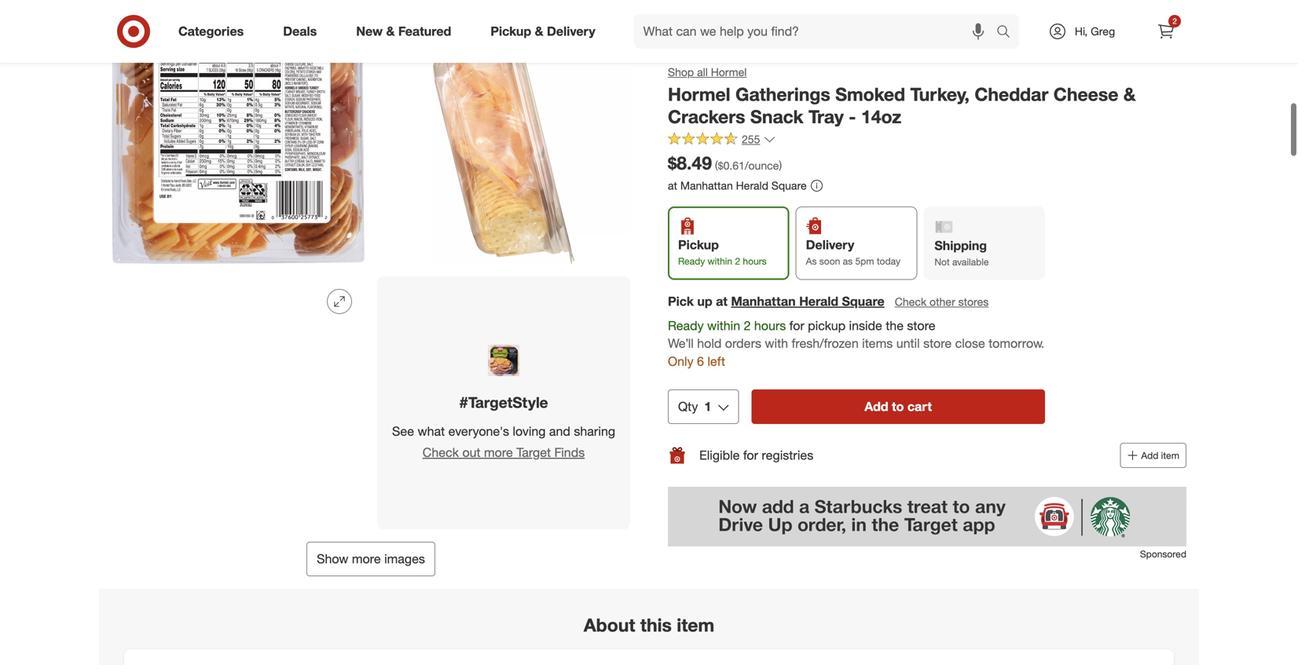 Task type: describe. For each thing, give the bounding box(es) containing it.
smoked
[[836, 84, 906, 106]]

hi, greg
[[1075, 24, 1116, 38]]

to
[[892, 399, 904, 415]]

about this item
[[584, 615, 715, 637]]

2 inside the pickup ready within 2 hours
[[735, 256, 741, 268]]

1 vertical spatial square
[[842, 294, 885, 309]]

see what everyone's loving and sharing check out more target finds
[[392, 424, 616, 461]]

add to cart button
[[752, 390, 1046, 425]]

1 vertical spatial item
[[677, 615, 715, 637]]

1 vertical spatial hormel
[[668, 84, 731, 106]]

0 vertical spatial hormel
[[711, 65, 747, 79]]

categories link
[[165, 14, 264, 49]]

pickup for ready
[[678, 238, 719, 253]]

not
[[935, 257, 950, 268]]

qty 1
[[678, 399, 712, 415]]

soon
[[820, 256, 841, 268]]

qty
[[678, 399, 698, 415]]

check inside check other stores 'button'
[[895, 295, 927, 309]]

close
[[956, 336, 986, 352]]

255 link
[[668, 132, 776, 150]]

0 vertical spatial herald
[[736, 179, 769, 193]]

1 vertical spatial manhattan
[[731, 294, 796, 309]]

hours inside ready within 2 hours for pickup inside the store we'll hold orders with fresh/frozen items until store close tomorrow. only 6 left
[[755, 318, 786, 334]]

finds
[[555, 445, 585, 461]]

featured
[[398, 24, 451, 39]]

255
[[742, 133, 761, 146]]

categories
[[178, 24, 244, 39]]

pickup & delivery
[[491, 24, 596, 39]]

check other stores
[[895, 295, 989, 309]]

turkey,
[[911, 84, 970, 106]]

manhattan herald square button
[[731, 293, 885, 311]]

#targetstyle
[[459, 394, 548, 412]]

new
[[356, 24, 383, 39]]

pickup & delivery link
[[477, 14, 615, 49]]

as
[[806, 256, 817, 268]]

we'll
[[668, 336, 694, 352]]

hours inside the pickup ready within 2 hours
[[743, 256, 767, 268]]

new & featured link
[[343, 14, 471, 49]]

/ounce
[[745, 159, 779, 173]]

hormel gatherings smoked turkey, cheddar cheese &#38; crackers snack tray - 14oz, 6 of 9 image
[[377, 11, 631, 264]]

delivery inside delivery as soon as 5pm today
[[806, 238, 855, 253]]

pick up at manhattan herald square
[[668, 294, 885, 309]]

items
[[863, 336, 893, 352]]

0 horizontal spatial at
[[668, 179, 678, 193]]

out
[[463, 445, 481, 461]]

cheese
[[1054, 84, 1119, 106]]

today
[[877, 256, 901, 268]]

& for new
[[386, 24, 395, 39]]

images
[[385, 552, 425, 567]]

pick
[[668, 294, 694, 309]]

up
[[698, 294, 713, 309]]

0 vertical spatial store
[[908, 318, 936, 334]]

shop all hormel hormel gatherings smoked turkey, cheddar cheese & crackers snack tray - 14oz
[[668, 65, 1136, 128]]

registries
[[762, 448, 814, 464]]

within inside ready within 2 hours for pickup inside the store we'll hold orders with fresh/frozen items until store close tomorrow. only 6 left
[[708, 318, 741, 334]]

(
[[715, 159, 718, 173]]

the
[[886, 318, 904, 334]]

target
[[517, 445, 551, 461]]

show
[[317, 552, 349, 567]]

add item
[[1142, 450, 1180, 462]]

-
[[849, 106, 857, 128]]

ready inside the pickup ready within 2 hours
[[678, 256, 705, 268]]

orders
[[725, 336, 762, 352]]

this
[[641, 615, 672, 637]]

)
[[779, 159, 782, 173]]

1
[[705, 399, 712, 415]]

gatherings
[[736, 84, 831, 106]]

1 horizontal spatial herald
[[800, 294, 839, 309]]

& inside shop all hormel hormel gatherings smoked turkey, cheddar cheese & crackers snack tray - 14oz
[[1124, 84, 1136, 106]]

what
[[418, 424, 445, 439]]

new & featured
[[356, 24, 451, 39]]

loving
[[513, 424, 546, 439]]

cheddar
[[975, 84, 1049, 106]]

shipping not available
[[935, 239, 989, 268]]

0 horizontal spatial square
[[772, 179, 807, 193]]

What can we help you find? suggestions appear below search field
[[634, 14, 1001, 49]]

14oz
[[862, 106, 902, 128]]

eligible for registries
[[700, 448, 814, 464]]

pickup
[[808, 318, 846, 334]]

0 vertical spatial delivery
[[547, 24, 596, 39]]

add item button
[[1121, 443, 1187, 469]]



Task type: locate. For each thing, give the bounding box(es) containing it.
0 horizontal spatial item
[[677, 615, 715, 637]]

&
[[386, 24, 395, 39], [535, 24, 544, 39], [1124, 84, 1136, 106]]

hormel right all at the right top
[[711, 65, 747, 79]]

hours up pick up at manhattan herald square at right
[[743, 256, 767, 268]]

other
[[930, 295, 956, 309]]

manhattan
[[681, 179, 733, 193], [731, 294, 796, 309]]

$8.49
[[668, 152, 712, 174]]

pickup
[[491, 24, 532, 39], [678, 238, 719, 253]]

within inside the pickup ready within 2 hours
[[708, 256, 733, 268]]

0 vertical spatial hours
[[743, 256, 767, 268]]

hormel down all at the right top
[[668, 84, 731, 106]]

left
[[708, 354, 726, 370]]

within up hold
[[708, 318, 741, 334]]

item inside add item button
[[1162, 450, 1180, 462]]

1 vertical spatial hours
[[755, 318, 786, 334]]

2 horizontal spatial 2
[[1173, 16, 1178, 26]]

with
[[765, 336, 789, 352]]

1 vertical spatial herald
[[800, 294, 839, 309]]

hours
[[743, 256, 767, 268], [755, 318, 786, 334]]

0 vertical spatial check
[[895, 295, 927, 309]]

hi,
[[1075, 24, 1088, 38]]

ready within 2 hours for pickup inside the store we'll hold orders with fresh/frozen items until store close tomorrow. only 6 left
[[668, 318, 1045, 370]]

deals
[[283, 24, 317, 39]]

only
[[668, 354, 694, 370]]

square down )
[[772, 179, 807, 193]]

advertisement element
[[668, 488, 1187, 547]]

herald down /ounce
[[736, 179, 769, 193]]

0 horizontal spatial check
[[423, 445, 459, 461]]

1 horizontal spatial pickup
[[678, 238, 719, 253]]

see
[[392, 424, 414, 439]]

1 within from the top
[[708, 256, 733, 268]]

within
[[708, 256, 733, 268], [708, 318, 741, 334]]

1 horizontal spatial 2
[[744, 318, 751, 334]]

more inside the see what everyone's loving and sharing check out more target finds
[[484, 445, 513, 461]]

for right eligible
[[744, 448, 759, 464]]

0 horizontal spatial more
[[352, 552, 381, 567]]

all
[[697, 65, 708, 79]]

check out more target finds link
[[392, 444, 616, 462]]

2 vertical spatial 2
[[744, 318, 751, 334]]

more inside button
[[352, 552, 381, 567]]

1 horizontal spatial delivery
[[806, 238, 855, 253]]

5pm
[[856, 256, 875, 268]]

check other stores button
[[894, 294, 990, 311]]

square up inside
[[842, 294, 885, 309]]

show more images button
[[307, 543, 435, 577]]

store up until on the bottom of the page
[[908, 318, 936, 334]]

2 up pick up at manhattan herald square at right
[[735, 256, 741, 268]]

pickup for &
[[491, 24, 532, 39]]

check up the the
[[895, 295, 927, 309]]

add inside add item button
[[1142, 450, 1159, 462]]

1 vertical spatial check
[[423, 445, 459, 461]]

for down manhattan herald square button
[[790, 318, 805, 334]]

ready up "we'll"
[[668, 318, 704, 334]]

0 horizontal spatial for
[[744, 448, 759, 464]]

more right show
[[352, 552, 381, 567]]

herald up pickup
[[800, 294, 839, 309]]

0 vertical spatial within
[[708, 256, 733, 268]]

2 link
[[1149, 14, 1184, 49]]

eligible
[[700, 448, 740, 464]]

0 horizontal spatial delivery
[[547, 24, 596, 39]]

sharing
[[574, 424, 616, 439]]

image gallery element
[[112, 0, 631, 577]]

add for add item
[[1142, 450, 1159, 462]]

0 horizontal spatial pickup
[[491, 24, 532, 39]]

at manhattan herald square
[[668, 179, 807, 193]]

within up up at the top right
[[708, 256, 733, 268]]

& for pickup
[[535, 24, 544, 39]]

check inside the see what everyone's loving and sharing check out more target finds
[[423, 445, 459, 461]]

1 vertical spatial at
[[716, 294, 728, 309]]

1 vertical spatial 2
[[735, 256, 741, 268]]

1 vertical spatial pickup
[[678, 238, 719, 253]]

delivery as soon as 5pm today
[[806, 238, 901, 268]]

$8.49 ( $0.61 /ounce )
[[668, 152, 782, 174]]

cart
[[908, 399, 932, 415]]

shop
[[668, 65, 694, 79]]

1 horizontal spatial for
[[790, 318, 805, 334]]

1 horizontal spatial item
[[1162, 450, 1180, 462]]

0 vertical spatial 2
[[1173, 16, 1178, 26]]

hold
[[698, 336, 722, 352]]

1 horizontal spatial more
[[484, 445, 513, 461]]

2 right greg
[[1173, 16, 1178, 26]]

add to cart
[[865, 399, 932, 415]]

1 horizontal spatial at
[[716, 294, 728, 309]]

1 vertical spatial more
[[352, 552, 381, 567]]

2 up orders
[[744, 318, 751, 334]]

show more images
[[317, 552, 425, 567]]

at right up at the top right
[[716, 294, 728, 309]]

0 vertical spatial for
[[790, 318, 805, 334]]

more
[[484, 445, 513, 461], [352, 552, 381, 567]]

add
[[865, 399, 889, 415], [1142, 450, 1159, 462]]

1 vertical spatial for
[[744, 448, 759, 464]]

inside
[[850, 318, 883, 334]]

2 within from the top
[[708, 318, 741, 334]]

and
[[549, 424, 571, 439]]

1 horizontal spatial add
[[1142, 450, 1159, 462]]

as
[[843, 256, 853, 268]]

manhattan up with
[[731, 294, 796, 309]]

1 vertical spatial delivery
[[806, 238, 855, 253]]

herald
[[736, 179, 769, 193], [800, 294, 839, 309]]

snack
[[751, 106, 804, 128]]

store right until on the bottom of the page
[[924, 336, 952, 352]]

everyone's
[[449, 424, 509, 439]]

0 horizontal spatial &
[[386, 24, 395, 39]]

add inside button
[[865, 399, 889, 415]]

2 inside ready within 2 hours for pickup inside the store we'll hold orders with fresh/frozen items until store close tomorrow. only 6 left
[[744, 318, 751, 334]]

fresh/frozen
[[792, 336, 859, 352]]

1 horizontal spatial &
[[535, 24, 544, 39]]

0 vertical spatial ready
[[678, 256, 705, 268]]

manhattan down (
[[681, 179, 733, 193]]

store
[[908, 318, 936, 334], [924, 336, 952, 352]]

1 vertical spatial within
[[708, 318, 741, 334]]

0 horizontal spatial add
[[865, 399, 889, 415]]

for
[[790, 318, 805, 334], [744, 448, 759, 464]]

deals link
[[270, 14, 337, 49]]

ready up pick
[[678, 256, 705, 268]]

shipping
[[935, 239, 988, 254]]

#targetstyle preview 1 image
[[488, 345, 520, 376]]

delivery
[[547, 24, 596, 39], [806, 238, 855, 253]]

for inside ready within 2 hours for pickup inside the store we'll hold orders with fresh/frozen items until store close tomorrow. only 6 left
[[790, 318, 805, 334]]

add for add to cart
[[865, 399, 889, 415]]

1 horizontal spatial check
[[895, 295, 927, 309]]

hormel gatherings smoked turkey, cheddar cheese &#38; crackers snack tray - 14oz, 5 of 9 image
[[112, 11, 365, 264]]

ready inside ready within 2 hours for pickup inside the store we'll hold orders with fresh/frozen items until store close tomorrow. only 6 left
[[668, 318, 704, 334]]

tomorrow.
[[989, 336, 1045, 352]]

0 vertical spatial manhattan
[[681, 179, 733, 193]]

0 vertical spatial item
[[1162, 450, 1180, 462]]

hormel
[[711, 65, 747, 79], [668, 84, 731, 106]]

square
[[772, 179, 807, 193], [842, 294, 885, 309]]

pickup ready within 2 hours
[[678, 238, 767, 268]]

pickup inside the pickup ready within 2 hours
[[678, 238, 719, 253]]

0 horizontal spatial herald
[[736, 179, 769, 193]]

$0.61
[[718, 159, 745, 173]]

more right out at the left bottom of page
[[484, 445, 513, 461]]

1 vertical spatial add
[[1142, 450, 1159, 462]]

1 horizontal spatial square
[[842, 294, 885, 309]]

check down what
[[423, 445, 459, 461]]

0 vertical spatial add
[[865, 399, 889, 415]]

0 vertical spatial at
[[668, 179, 678, 193]]

stores
[[959, 295, 989, 309]]

search
[[990, 25, 1028, 41]]

hours up with
[[755, 318, 786, 334]]

tray
[[809, 106, 844, 128]]

crackers
[[668, 106, 746, 128]]

0 vertical spatial square
[[772, 179, 807, 193]]

about
[[584, 615, 636, 637]]

available
[[953, 257, 989, 268]]

greg
[[1091, 24, 1116, 38]]

at down $8.49
[[668, 179, 678, 193]]

2 horizontal spatial &
[[1124, 84, 1136, 106]]

sponsored
[[1141, 549, 1187, 561]]

0 horizontal spatial 2
[[735, 256, 741, 268]]

1 vertical spatial store
[[924, 336, 952, 352]]

0 vertical spatial pickup
[[491, 24, 532, 39]]

0 vertical spatial more
[[484, 445, 513, 461]]

6
[[697, 354, 704, 370]]

until
[[897, 336, 920, 352]]

1 vertical spatial ready
[[668, 318, 704, 334]]



Task type: vqa. For each thing, say whether or not it's contained in the screenshot.
2nd within
yes



